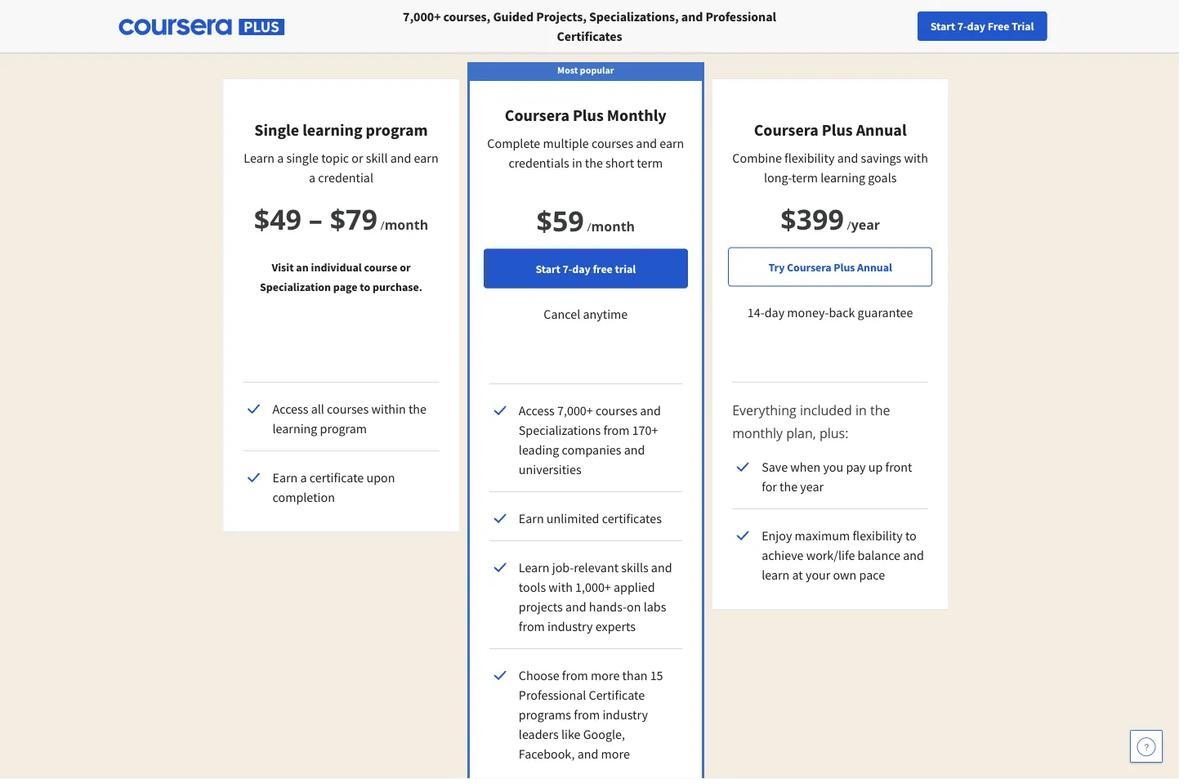Task type: locate. For each thing, give the bounding box(es) containing it.
1 horizontal spatial month
[[591, 217, 635, 235]]

learning up topic
[[303, 120, 363, 140]]

0 vertical spatial with
[[904, 150, 929, 166]]

term up $399
[[792, 169, 818, 186]]

try coursera plus annual button
[[729, 247, 933, 287]]

1 horizontal spatial flexibility
[[853, 527, 903, 544]]

the right for
[[780, 478, 798, 495]]

coursera plus image
[[119, 19, 285, 35]]

0 vertical spatial 7,000+
[[403, 8, 441, 25]]

0 vertical spatial flexibility
[[785, 150, 835, 166]]

1 vertical spatial program
[[320, 420, 367, 437]]

0 horizontal spatial learn
[[244, 150, 275, 166]]

learn inside learn job-relevant skills and tools with 1,000+ applied projects and hands-on labs from industry experts
[[519, 559, 550, 576]]

cancel anytime
[[544, 306, 628, 322]]

or
[[352, 150, 363, 166], [400, 260, 411, 274]]

7,000+ left the courses,
[[403, 8, 441, 25]]

companies
[[562, 441, 622, 458]]

earn inside the complete multiple courses and earn credentials in the short term
[[660, 135, 684, 151]]

and
[[682, 8, 703, 25], [636, 135, 657, 151], [390, 150, 411, 166], [838, 150, 859, 166], [640, 402, 661, 419], [624, 441, 645, 458], [904, 547, 925, 563], [651, 559, 672, 576], [566, 598, 587, 615], [578, 746, 599, 762]]

combine
[[733, 150, 782, 166]]

try coursera plus annual
[[769, 260, 893, 274]]

1 horizontal spatial access
[[519, 402, 555, 419]]

and right 'balance'
[[904, 547, 925, 563]]

learning down all
[[273, 420, 318, 437]]

learn up tools
[[519, 559, 550, 576]]

1 horizontal spatial earn
[[519, 510, 544, 526]]

earn up completion
[[273, 469, 298, 486]]

1 vertical spatial more
[[601, 746, 630, 762]]

/ inside "$399 / year"
[[847, 217, 852, 233]]

with down job-
[[549, 579, 573, 595]]

0 horizontal spatial access
[[273, 401, 309, 417]]

professional inside 7,000+ courses, guided projects, specializations, and professional certificates
[[706, 8, 777, 25]]

0 vertical spatial earn
[[273, 469, 298, 486]]

1 vertical spatial year
[[801, 478, 824, 495]]

choose from more than 15 professional certificate programs from industry leaders like google, facebook, and more
[[519, 667, 663, 762]]

1 vertical spatial 7,000+
[[558, 402, 593, 419]]

with right savings
[[904, 150, 929, 166]]

1 horizontal spatial to
[[906, 527, 917, 544]]

day left 'money-'
[[765, 305, 785, 321]]

0 horizontal spatial with
[[549, 579, 573, 595]]

earn inside learn a single topic or skill and earn a credential
[[414, 150, 439, 166]]

savings
[[861, 150, 902, 166]]

14-day money-back guarantee
[[748, 305, 914, 321]]

earn right skill
[[414, 150, 439, 166]]

to down front
[[906, 527, 917, 544]]

annual
[[856, 120, 907, 140], [858, 260, 893, 274]]

0 vertical spatial to
[[360, 279, 371, 294]]

and down google,
[[578, 746, 599, 762]]

0 vertical spatial start
[[931, 19, 956, 34]]

everything included in the monthly plan, plus:
[[733, 401, 891, 442]]

0 horizontal spatial year
[[801, 478, 824, 495]]

program
[[366, 120, 428, 140], [320, 420, 367, 437]]

and inside 7,000+ courses, guided projects, specializations, and professional certificates
[[682, 8, 703, 25]]

2 horizontal spatial /
[[847, 217, 852, 233]]

1 vertical spatial start
[[536, 261, 561, 276]]

0 horizontal spatial earn
[[273, 469, 298, 486]]

year down when
[[801, 478, 824, 495]]

a up completion
[[300, 469, 307, 486]]

help center image
[[1137, 737, 1157, 756]]

7-
[[958, 19, 968, 34], [563, 261, 573, 276]]

0 horizontal spatial month
[[385, 215, 429, 233]]

industry down projects at bottom left
[[548, 618, 593, 634]]

plus up multiple
[[573, 105, 604, 125]]

programs
[[519, 706, 571, 723]]

0 horizontal spatial flexibility
[[785, 150, 835, 166]]

and right specializations,
[[682, 8, 703, 25]]

or inside visit an individual course or specialization page to purchase.
[[400, 260, 411, 274]]

2 horizontal spatial a
[[309, 169, 316, 186]]

or left skill
[[352, 150, 363, 166]]

earn for $49
[[273, 469, 298, 486]]

coursera up complete
[[505, 105, 570, 125]]

0 horizontal spatial to
[[360, 279, 371, 294]]

1 vertical spatial earn
[[519, 510, 544, 526]]

courses inside the complete multiple courses and earn credentials in the short term
[[592, 135, 634, 151]]

coursera up combine
[[754, 120, 819, 140]]

and down the coursera plus annual
[[838, 150, 859, 166]]

your right at
[[806, 567, 831, 583]]

the inside the complete multiple courses and earn credentials in the short term
[[585, 155, 603, 171]]

plus
[[573, 105, 604, 125], [822, 120, 853, 140], [834, 260, 855, 274]]

learn for learn a single topic or skill and earn a credential
[[244, 150, 275, 166]]

day left free
[[968, 19, 986, 34]]

1 horizontal spatial term
[[792, 169, 818, 186]]

learning inside "access all courses within the learning program"
[[273, 420, 318, 437]]

to
[[360, 279, 371, 294], [906, 527, 917, 544]]

program up skill
[[366, 120, 428, 140]]

term right short at top right
[[637, 155, 663, 171]]

earn left unlimited
[[519, 510, 544, 526]]

to right page
[[360, 279, 371, 294]]

access inside "access all courses within the learning program"
[[273, 401, 309, 417]]

your right find
[[854, 19, 876, 34]]

0 horizontal spatial professional
[[519, 687, 586, 703]]

1 vertical spatial learning
[[821, 169, 866, 186]]

coursera right try
[[787, 260, 832, 274]]

start 7-day free trial button
[[484, 249, 688, 288]]

0 vertical spatial annual
[[856, 120, 907, 140]]

your
[[854, 19, 876, 34], [806, 567, 831, 583]]

2 vertical spatial day
[[765, 305, 785, 321]]

to inside enjoy maximum flexibility to achieve work/life balance and learn at your own pace
[[906, 527, 917, 544]]

1 vertical spatial learn
[[519, 559, 550, 576]]

more down google,
[[601, 746, 630, 762]]

more up certificate
[[591, 667, 620, 683]]

1 horizontal spatial learn
[[519, 559, 550, 576]]

trial
[[1012, 19, 1035, 34]]

/ inside $59 / month
[[587, 219, 591, 234]]

0 vertical spatial program
[[366, 120, 428, 140]]

or inside learn a single topic or skill and earn a credential
[[352, 150, 363, 166]]

earn a certificate upon completion
[[273, 469, 395, 505]]

0 horizontal spatial a
[[277, 150, 284, 166]]

courses inside "access all courses within the learning program"
[[327, 401, 369, 417]]

/ right $79
[[381, 217, 385, 233]]

individual
[[311, 260, 362, 274]]

1 horizontal spatial 7,000+
[[558, 402, 593, 419]]

0 horizontal spatial or
[[352, 150, 363, 166]]

0 vertical spatial or
[[352, 150, 363, 166]]

try
[[769, 260, 785, 274]]

learn down single
[[244, 150, 275, 166]]

–
[[309, 199, 323, 237]]

or for topic
[[352, 150, 363, 166]]

/ right $59
[[587, 219, 591, 234]]

0 horizontal spatial start
[[536, 261, 561, 276]]

7- for free
[[563, 261, 573, 276]]

coursera image
[[20, 13, 123, 39]]

most popular
[[558, 63, 614, 76]]

2 horizontal spatial day
[[968, 19, 986, 34]]

courses inside access 7,000+ courses and specializations from 170+ leading companies and universities
[[596, 402, 638, 419]]

1 horizontal spatial a
[[300, 469, 307, 486]]

1 vertical spatial to
[[906, 527, 917, 544]]

annual inside button
[[858, 260, 893, 274]]

complete multiple courses and earn credentials in the short term
[[488, 135, 684, 171]]

0 horizontal spatial 7,000+
[[403, 8, 441, 25]]

term
[[637, 155, 663, 171], [792, 169, 818, 186]]

1 horizontal spatial in
[[856, 401, 867, 419]]

labs
[[644, 598, 667, 615]]

2 vertical spatial a
[[300, 469, 307, 486]]

1,000+
[[576, 579, 611, 595]]

applied
[[614, 579, 655, 595]]

and right skill
[[390, 150, 411, 166]]

0 horizontal spatial industry
[[548, 618, 593, 634]]

1 horizontal spatial /
[[587, 219, 591, 234]]

courses up short at top right
[[592, 135, 634, 151]]

certificate
[[589, 687, 645, 703]]

with
[[904, 150, 929, 166], [549, 579, 573, 595]]

day
[[968, 19, 986, 34], [573, 261, 591, 276], [765, 305, 785, 321]]

access left all
[[273, 401, 309, 417]]

7- left free
[[958, 19, 968, 34]]

1 horizontal spatial year
[[852, 215, 881, 233]]

year down goals at right
[[852, 215, 881, 233]]

0 horizontal spatial in
[[572, 155, 583, 171]]

the inside everything included in the monthly plan, plus:
[[871, 401, 891, 419]]

work/life
[[807, 547, 855, 563]]

start up cancel
[[536, 261, 561, 276]]

7- left the "free"
[[563, 261, 573, 276]]

1 horizontal spatial 7-
[[958, 19, 968, 34]]

for
[[762, 478, 777, 495]]

the left short at top right
[[585, 155, 603, 171]]

save
[[762, 459, 788, 475]]

program down all
[[320, 420, 367, 437]]

start left the show notifications image
[[931, 19, 956, 34]]

access for access all courses within the learning program
[[273, 401, 309, 417]]

1 vertical spatial annual
[[858, 260, 893, 274]]

1 horizontal spatial industry
[[603, 706, 648, 723]]

day for free
[[968, 19, 986, 34]]

0 vertical spatial 7-
[[958, 19, 968, 34]]

find your new career link
[[823, 16, 942, 37]]

pay
[[846, 459, 866, 475]]

year
[[852, 215, 881, 233], [801, 478, 824, 495]]

1 horizontal spatial or
[[400, 260, 411, 274]]

in inside everything included in the monthly plan, plus:
[[856, 401, 867, 419]]

earn inside earn a certificate upon completion
[[273, 469, 298, 486]]

earn unlimited certificates
[[519, 510, 662, 526]]

specialization
[[260, 279, 331, 294]]

the inside "access all courses within the learning program"
[[409, 401, 427, 417]]

annual up savings
[[856, 120, 907, 140]]

annual up guarantee
[[858, 260, 893, 274]]

free
[[593, 261, 613, 276]]

0 horizontal spatial /
[[381, 217, 385, 233]]

1 vertical spatial or
[[400, 260, 411, 274]]

7,000+ inside access 7,000+ courses and specializations from 170+ leading companies and universities
[[558, 402, 593, 419]]

1 vertical spatial with
[[549, 579, 573, 595]]

None search field
[[225, 10, 503, 43]]

leading
[[519, 441, 559, 458]]

0 horizontal spatial earn
[[414, 150, 439, 166]]

plus up back
[[834, 260, 855, 274]]

0 vertical spatial industry
[[548, 618, 593, 634]]

7,000+
[[403, 8, 441, 25], [558, 402, 593, 419]]

learn inside learn a single topic or skill and earn a credential
[[244, 150, 275, 166]]

7,000+ up 'specializations'
[[558, 402, 593, 419]]

0 horizontal spatial term
[[637, 155, 663, 171]]

learning left goals at right
[[821, 169, 866, 186]]

1 vertical spatial professional
[[519, 687, 586, 703]]

new
[[878, 19, 900, 34]]

access inside access 7,000+ courses and specializations from 170+ leading companies and universities
[[519, 402, 555, 419]]

course
[[364, 260, 398, 274]]

from left "170+"
[[604, 422, 630, 438]]

0 horizontal spatial your
[[806, 567, 831, 583]]

and down "170+"
[[624, 441, 645, 458]]

0 horizontal spatial day
[[573, 261, 591, 276]]

the right "included"
[[871, 401, 891, 419]]

when
[[791, 459, 821, 475]]

1 vertical spatial in
[[856, 401, 867, 419]]

1 vertical spatial your
[[806, 567, 831, 583]]

0 vertical spatial in
[[572, 155, 583, 171]]

and down monthly
[[636, 135, 657, 151]]

1 horizontal spatial professional
[[706, 8, 777, 25]]

0 vertical spatial day
[[968, 19, 986, 34]]

long-
[[764, 169, 792, 186]]

1 horizontal spatial with
[[904, 150, 929, 166]]

pace
[[860, 567, 885, 583]]

0 vertical spatial a
[[277, 150, 284, 166]]

from down projects at bottom left
[[519, 618, 545, 634]]

/ right $399
[[847, 217, 852, 233]]

coursera for coursera plus annual
[[754, 120, 819, 140]]

or up purchase.
[[400, 260, 411, 274]]

everything
[[733, 401, 797, 419]]

0 vertical spatial your
[[854, 19, 876, 34]]

1 vertical spatial 7-
[[563, 261, 573, 276]]

month up the "free"
[[591, 217, 635, 235]]

1 horizontal spatial earn
[[660, 135, 684, 151]]

plus inside button
[[834, 260, 855, 274]]

1 vertical spatial industry
[[603, 706, 648, 723]]

industry inside 'choose from more than 15 professional certificate programs from industry leaders like google, facebook, and more'
[[603, 706, 648, 723]]

like
[[562, 726, 581, 742]]

a inside earn a certificate upon completion
[[300, 469, 307, 486]]

day left the "free"
[[573, 261, 591, 276]]

courses right all
[[327, 401, 369, 417]]

courses for multiple
[[592, 135, 634, 151]]

1 horizontal spatial day
[[765, 305, 785, 321]]

2 vertical spatial learning
[[273, 420, 318, 437]]

flexibility down the coursera plus annual
[[785, 150, 835, 166]]

a left single
[[277, 150, 284, 166]]

industry down certificate
[[603, 706, 648, 723]]

the right within
[[409, 401, 427, 417]]

month inside $49 – $79 / month
[[385, 215, 429, 233]]

courses
[[592, 135, 634, 151], [327, 401, 369, 417], [596, 402, 638, 419]]

earn
[[660, 135, 684, 151], [414, 150, 439, 166]]

a down single
[[309, 169, 316, 186]]

flexibility up 'balance'
[[853, 527, 903, 544]]

0 vertical spatial learn
[[244, 150, 275, 166]]

learn job-relevant skills and tools with 1,000+ applied projects and hands-on labs from industry experts
[[519, 559, 672, 634]]

coursera
[[505, 105, 570, 125], [754, 120, 819, 140], [787, 260, 832, 274]]

1 horizontal spatial start
[[931, 19, 956, 34]]

in right "included"
[[856, 401, 867, 419]]

0 vertical spatial year
[[852, 215, 881, 233]]

plus up combine flexibility and savings with long-term learning goals
[[822, 120, 853, 140]]

from inside access 7,000+ courses and specializations from 170+ leading companies and universities
[[604, 422, 630, 438]]

month up course
[[385, 215, 429, 233]]

earn down monthly
[[660, 135, 684, 151]]

1 vertical spatial day
[[573, 261, 591, 276]]

visit an individual course or specialization page to purchase.
[[260, 260, 423, 294]]

access up 'specializations'
[[519, 402, 555, 419]]

0 vertical spatial professional
[[706, 8, 777, 25]]

more
[[591, 667, 620, 683], [601, 746, 630, 762]]

0 horizontal spatial 7-
[[563, 261, 573, 276]]

14-
[[748, 305, 765, 321]]

in down multiple
[[572, 155, 583, 171]]

visit
[[272, 260, 294, 274]]

1 vertical spatial flexibility
[[853, 527, 903, 544]]

plus for annual
[[822, 120, 853, 140]]

earn
[[273, 469, 298, 486], [519, 510, 544, 526]]

with inside combine flexibility and savings with long-term learning goals
[[904, 150, 929, 166]]

courses up "170+"
[[596, 402, 638, 419]]



Task type: describe. For each thing, give the bounding box(es) containing it.
monthly
[[733, 424, 783, 442]]

courses for 7,000+
[[596, 402, 638, 419]]

and right skills on the bottom right of the page
[[651, 559, 672, 576]]

topic
[[321, 150, 349, 166]]

year inside save  when you pay up front for the year
[[801, 478, 824, 495]]

single
[[254, 120, 299, 140]]

relevant
[[574, 559, 619, 576]]

single learning program
[[254, 120, 428, 140]]

choose
[[519, 667, 560, 683]]

access all courses within the learning program
[[273, 401, 427, 437]]

access 7,000+ courses and specializations from 170+ leading companies and universities
[[519, 402, 661, 477]]

guarantee
[[858, 305, 914, 321]]

specializations
[[519, 422, 601, 438]]

own
[[833, 567, 857, 583]]

year inside "$399 / year"
[[852, 215, 881, 233]]

with inside learn job-relevant skills and tools with 1,000+ applied projects and hands-on labs from industry experts
[[549, 579, 573, 595]]

skills
[[621, 559, 649, 576]]

15
[[650, 667, 663, 683]]

unlimited
[[547, 510, 600, 526]]

a for single
[[277, 150, 284, 166]]

start for start 7-day free trial
[[931, 19, 956, 34]]

coursera inside button
[[787, 260, 832, 274]]

universities
[[519, 461, 582, 477]]

find
[[831, 19, 852, 34]]

complete
[[488, 135, 541, 151]]

multiple
[[543, 135, 589, 151]]

money-
[[788, 305, 829, 321]]

$59 / month
[[537, 201, 635, 239]]

a for certificate
[[300, 469, 307, 486]]

industry inside learn job-relevant skills and tools with 1,000+ applied projects and hands-on labs from industry experts
[[548, 618, 593, 634]]

monthly
[[607, 105, 667, 125]]

professional inside 'choose from more than 15 professional certificate programs from industry leaders like google, facebook, and more'
[[519, 687, 586, 703]]

leaders
[[519, 726, 559, 742]]

1 horizontal spatial your
[[854, 19, 876, 34]]

learning inside combine flexibility and savings with long-term learning goals
[[821, 169, 866, 186]]

career
[[902, 19, 934, 34]]

enjoy maximum flexibility to achieve work/life balance and learn at your own pace
[[762, 527, 925, 583]]

earn for $59
[[519, 510, 544, 526]]

term inside combine flexibility and savings with long-term learning goals
[[792, 169, 818, 186]]

and inside learn a single topic or skill and earn a credential
[[390, 150, 411, 166]]

start 7-day free trial button
[[918, 11, 1048, 41]]

up
[[869, 459, 883, 475]]

learn
[[762, 567, 790, 583]]

plan,
[[787, 424, 816, 442]]

single
[[287, 150, 319, 166]]

and down 1,000+
[[566, 598, 587, 615]]

your inside enjoy maximum flexibility to achieve work/life balance and learn at your own pace
[[806, 567, 831, 583]]

day for free
[[573, 261, 591, 276]]

free
[[988, 19, 1010, 34]]

and inside the complete multiple courses and earn credentials in the short term
[[636, 135, 657, 151]]

purchase.
[[373, 279, 423, 294]]

learn a single topic or skill and earn a credential
[[244, 150, 439, 186]]

courses for all
[[327, 401, 369, 417]]

7,000+ courses, guided projects, specializations, and professional certificates
[[403, 8, 777, 44]]

find your new career
[[831, 19, 934, 34]]

anytime
[[583, 306, 628, 322]]

you
[[824, 459, 844, 475]]

0 vertical spatial more
[[591, 667, 620, 683]]

/ for $59
[[587, 219, 591, 234]]

cancel
[[544, 306, 581, 322]]

trial
[[615, 261, 636, 276]]

learn for learn job-relevant skills and tools with 1,000+ applied projects and hands-on labs from industry experts
[[519, 559, 550, 576]]

and inside 'choose from more than 15 professional certificate programs from industry leaders like google, facebook, and more'
[[578, 746, 599, 762]]

all
[[311, 401, 324, 417]]

coursera for coursera plus monthly
[[505, 105, 570, 125]]

enjoy
[[762, 527, 792, 544]]

projects,
[[536, 8, 587, 25]]

guided
[[493, 8, 534, 25]]

month inside $59 / month
[[591, 217, 635, 235]]

in inside the complete multiple courses and earn credentials in the short term
[[572, 155, 583, 171]]

experts
[[596, 618, 636, 634]]

page
[[333, 279, 358, 294]]

projects
[[519, 598, 563, 615]]

completion
[[273, 489, 335, 505]]

to inside visit an individual course or specialization page to purchase.
[[360, 279, 371, 294]]

coursera plus annual
[[754, 120, 907, 140]]

/ for $399
[[847, 217, 852, 233]]

170+
[[632, 422, 658, 438]]

achieve
[[762, 547, 804, 563]]

from right choose
[[562, 667, 588, 683]]

most
[[558, 63, 578, 76]]

and inside enjoy maximum flexibility to achieve work/life balance and learn at your own pace
[[904, 547, 925, 563]]

flexibility inside combine flexibility and savings with long-term learning goals
[[785, 150, 835, 166]]

save  when you pay up front for the year
[[762, 459, 913, 495]]

or for course
[[400, 260, 411, 274]]

job-
[[552, 559, 574, 576]]

from up like
[[574, 706, 600, 723]]

the inside save  when you pay up front for the year
[[780, 478, 798, 495]]

access for access 7,000+ courses and specializations from 170+ leading companies and universities
[[519, 402, 555, 419]]

certificates
[[602, 510, 662, 526]]

at
[[793, 567, 803, 583]]

$49
[[254, 199, 302, 237]]

term inside the complete multiple courses and earn credentials in the short term
[[637, 155, 663, 171]]

and up "170+"
[[640, 402, 661, 419]]

program inside "access all courses within the learning program"
[[320, 420, 367, 437]]

and inside combine flexibility and savings with long-term learning goals
[[838, 150, 859, 166]]

$399 / year
[[781, 199, 881, 237]]

plus for monthly
[[573, 105, 604, 125]]

within
[[372, 401, 406, 417]]

hands-
[[589, 598, 627, 615]]

skill
[[366, 150, 388, 166]]

plus:
[[820, 424, 849, 442]]

included
[[800, 401, 853, 419]]

start for start 7-day free trial
[[536, 261, 561, 276]]

than
[[623, 667, 648, 683]]

1 vertical spatial a
[[309, 169, 316, 186]]

from inside learn job-relevant skills and tools with 1,000+ applied projects and hands-on labs from industry experts
[[519, 618, 545, 634]]

flexibility inside enjoy maximum flexibility to achieve work/life balance and learn at your own pace
[[853, 527, 903, 544]]

balance
[[858, 547, 901, 563]]

courses,
[[444, 8, 491, 25]]

start 7-day free trial
[[536, 261, 636, 276]]

/ inside $49 – $79 / month
[[381, 217, 385, 233]]

tools
[[519, 579, 546, 595]]

$399
[[781, 199, 844, 237]]

7,000+ inside 7,000+ courses, guided projects, specializations, and professional certificates
[[403, 8, 441, 25]]

$59
[[537, 201, 584, 239]]

$79
[[330, 199, 378, 237]]

upon
[[367, 469, 395, 486]]

combine flexibility and savings with long-term learning goals
[[733, 150, 929, 186]]

7- for free
[[958, 19, 968, 34]]

0 vertical spatial learning
[[303, 120, 363, 140]]

on
[[627, 598, 641, 615]]

google,
[[583, 726, 625, 742]]

front
[[886, 459, 913, 475]]

maximum
[[795, 527, 850, 544]]

credentials
[[509, 155, 570, 171]]

facebook,
[[519, 746, 575, 762]]

show notifications image
[[959, 20, 979, 40]]



Task type: vqa. For each thing, say whether or not it's contained in the screenshot.
Content tabs tab list
no



